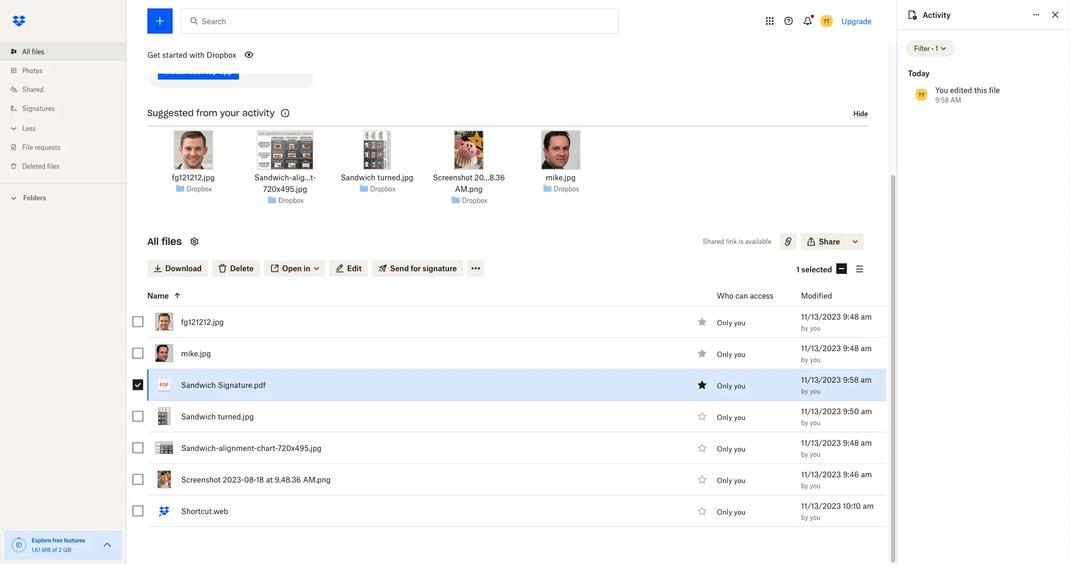 Task type: vqa. For each thing, say whether or not it's contained in the screenshot.
Install associated with Install on desktop to work on files offline and stay synced.
yes



Task type: describe. For each thing, give the bounding box(es) containing it.
•
[[932, 44, 934, 52]]

quota usage element
[[11, 538, 27, 554]]

get
[[147, 50, 160, 59]]

9:48 for fg121212.jpg
[[843, 313, 859, 322]]

explore free features 1.61 mb of 2 gb
[[32, 538, 85, 554]]

list containing today
[[906, 57, 1062, 115]]

sandwich-alignment-chart-720x495.jpg link
[[181, 443, 322, 455]]

only you button for shortcut.web
[[717, 509, 746, 517]]

file requests
[[22, 143, 60, 151]]

name sandwich-alignment-chart-720x495.jpg, modified 11/13/2023 9:48 am, element
[[124, 433, 887, 465]]

deleted
[[22, 162, 45, 170]]

sandwich-alig…t- 720x495.jpg link
[[247, 172, 323, 195]]

from
[[196, 108, 217, 119]]

hide
[[854, 110, 868, 118]]

share button
[[801, 234, 847, 251]]

explore
[[32, 538, 51, 544]]

signature
[[423, 265, 457, 274]]

add to starred image for 11/13/2023 9:50 am
[[696, 411, 709, 424]]

name mike.jpg, modified 11/13/2023 9:48 am, element
[[124, 339, 887, 370]]

install for install on desktop to work on files offline and stay synced.
[[158, 37, 176, 45]]

gb
[[63, 547, 71, 554]]

dropbox for mike.jpg
[[554, 185, 579, 193]]

/sandwich alignment chart 720x495.jpg image
[[257, 131, 313, 170]]

shortcut.web link
[[181, 506, 228, 518]]

0 vertical spatial /screenshot 2023-08-18 at 9.48.36 am.png image
[[454, 131, 483, 170]]

file
[[989, 86, 1000, 95]]

you edited this file 9:58 am
[[936, 86, 1000, 104]]

only for sandwich turned.jpg
[[717, 414, 732, 422]]

1 selected
[[797, 265, 832, 274]]

share
[[819, 238, 840, 247]]

modified button
[[801, 290, 860, 302]]

alignment-
[[219, 444, 257, 453]]

your
[[220, 108, 240, 119]]

2
[[58, 547, 62, 554]]

1 on from the left
[[178, 37, 186, 45]]

11/13/2023 for mike.jpg
[[801, 344, 841, 353]]

name screenshot 2023-08-18 at 9.48.36 am.png, modified 11/13/2023 9:46 am, element
[[124, 465, 887, 496]]

send for signature
[[390, 265, 457, 274]]

only for mike.jpg
[[717, 351, 732, 359]]

is
[[739, 238, 744, 246]]

only you button for sandwich turned.jpg
[[717, 414, 746, 422]]

app
[[219, 67, 233, 76]]

/fg121212.jpg image inside name fg121212.jpg, modified 11/13/2023 9:48 am, element
[[155, 314, 173, 331]]

1 horizontal spatial mike.jpg link
[[546, 172, 576, 184]]

edit button
[[329, 261, 368, 277]]

shortcut.web
[[181, 508, 228, 516]]

only for sandwich signature.pdf
[[717, 382, 732, 391]]

by for sandwich signature.pdf
[[801, 388, 808, 396]]

dropbox image
[[8, 11, 29, 32]]

20…8.36
[[475, 173, 505, 182]]

you inside 11/13/2023 9:58 am by you
[[810, 388, 821, 396]]

by for screenshot 2023-08-18 at 9.48.36 am.png
[[801, 483, 808, 491]]

/sandwich turned.jpg image
[[158, 408, 171, 426]]

you
[[936, 86, 948, 95]]

download button
[[147, 261, 208, 277]]

send
[[390, 265, 409, 274]]

by for mike.jpg
[[801, 356, 808, 364]]

download
[[165, 265, 202, 274]]

only you for screenshot 2023-08-18 at 9.48.36 am.png
[[717, 477, 746, 486]]

name button
[[147, 290, 691, 302]]

suggested
[[147, 108, 194, 119]]

sandwich signature.pdf
[[181, 381, 266, 390]]

install desktop app
[[164, 67, 233, 76]]

with
[[189, 50, 205, 59]]

9:48 for mike.jpg
[[843, 344, 859, 353]]

name
[[147, 292, 169, 301]]

1 horizontal spatial mike.jpg
[[546, 173, 576, 182]]

tt button
[[819, 13, 835, 29]]

remove from starred image for mike.jpg
[[696, 348, 709, 360]]

name sandwich signature.pdf, modified 11/13/2023 9:58 am, element
[[124, 370, 887, 402]]

signatures link
[[8, 99, 126, 118]]

to
[[213, 37, 219, 45]]

photos link
[[8, 61, 126, 80]]

add to starred image for 11/13/2023 10:10 am
[[696, 506, 709, 518]]

0 vertical spatial /mike.jpg image
[[541, 131, 580, 170]]

only for sandwich-alignment-chart-720x495.jpg
[[717, 446, 732, 454]]

1 vertical spatial /screenshot 2023-08-18 at 9.48.36 am.png image
[[157, 471, 171, 489]]

table containing name
[[124, 286, 887, 528]]

files inside install on desktop to work on files offline and stay synced.
[[246, 37, 258, 45]]

can
[[736, 292, 748, 301]]

720x495.jpg inside sandwich-alig…t- 720x495.jpg
[[263, 185, 307, 194]]

dropbox for sandwich-alig…t- 720x495.jpg
[[278, 197, 304, 205]]

who can access
[[717, 292, 774, 301]]

link
[[726, 238, 737, 246]]

2 on from the left
[[237, 37, 244, 45]]

am for mike.jpg
[[861, 344, 872, 353]]

requests
[[35, 143, 60, 151]]

files inside 'deleted files' link
[[47, 162, 60, 170]]

only you for shortcut.web
[[717, 509, 746, 517]]

today
[[908, 69, 930, 78]]

11/13/2023 9:48 am by you for sandwich-alignment-chart-720x495.jpg
[[801, 439, 872, 459]]

open
[[282, 265, 302, 274]]

sandwich turned.jpg inside table
[[181, 413, 254, 422]]

sandwich for 11/13/2023 9:58 am
[[181, 381, 216, 390]]

11/13/2023 9:50 am by you
[[801, 408, 872, 428]]

deleted files
[[22, 162, 60, 170]]

photos
[[22, 67, 43, 74]]

11/13/2023 10:10 am by you
[[801, 502, 874, 522]]

1 vertical spatial sandwich turned.jpg link
[[181, 411, 254, 424]]

folders
[[23, 194, 46, 202]]

0 vertical spatial fg121212.jpg
[[172, 173, 215, 182]]

screenshot 20…8.36 am.png
[[433, 173, 505, 194]]

9:58 inside 11/13/2023 9:58 am by you
[[843, 376, 859, 385]]

alig…t-
[[292, 173, 316, 182]]

11/13/2023 9:58 am by you
[[801, 376, 872, 396]]

shared for shared
[[22, 86, 44, 93]]

1 horizontal spatial sandwich turned.jpg link
[[341, 172, 413, 184]]

dropbox for sandwich turned.jpg
[[370, 185, 396, 193]]

am
[[951, 96, 961, 104]]

files left folder settings "image"
[[162, 236, 182, 248]]

open in
[[282, 265, 310, 274]]

install on desktop to work on files offline and stay synced.
[[158, 37, 292, 56]]

/sandwich turned.jpg image
[[364, 131, 391, 170]]

you inside 11/13/2023 9:46 am by you
[[810, 483, 821, 491]]

work
[[220, 37, 235, 45]]

screenshot 2023-08-18 at 9.48.36 am.png
[[181, 476, 331, 485]]

upgrade
[[842, 17, 872, 26]]

shared link
[[8, 80, 126, 99]]

all files link
[[8, 42, 126, 61]]

9.48.36
[[275, 476, 301, 485]]

11/13/2023 for sandwich turned.jpg
[[801, 408, 841, 416]]

sandwich for 11/13/2023 9:50 am
[[181, 413, 216, 422]]

screenshot 2023-08-18 at 9.48.36 am.png link
[[181, 474, 331, 487]]

/shortcut.web image
[[156, 504, 173, 520]]

desktop inside install on desktop to work on files offline and stay synced.
[[187, 37, 211, 45]]

0 vertical spatial fg121212.jpg link
[[172, 172, 215, 184]]

open in button
[[264, 261, 325, 277]]

dropbox link for screenshot 20…8.36 am.png
[[462, 196, 487, 206]]

sandwich- for alig…t-
[[254, 173, 292, 182]]

desktop inside install desktop app button
[[188, 67, 217, 76]]

tt inside popup button
[[824, 18, 830, 24]]

720x495.jpg inside table
[[278, 444, 322, 453]]

fg121212.jpg inside table
[[181, 318, 224, 327]]

remove from starred image
[[696, 379, 709, 392]]

dropbox link for sandwich-alig…t- 720x495.jpg
[[278, 196, 304, 206]]

filter • 1
[[914, 44, 938, 52]]

install desktop app button
[[158, 63, 239, 80]]

am for sandwich-alignment-chart-720x495.jpg
[[861, 439, 872, 448]]

am for fg121212.jpg
[[861, 313, 872, 322]]

dropbox for screenshot 20…8.36 am.png
[[462, 197, 487, 205]]



Task type: locate. For each thing, give the bounding box(es) containing it.
1 vertical spatial all files
[[147, 236, 182, 248]]

am for sandwich turned.jpg
[[861, 408, 872, 416]]

11/13/2023 left 9:50
[[801, 408, 841, 416]]

11/13/2023 up 11/13/2023 9:50 am by you
[[801, 376, 841, 385]]

7 only from the top
[[717, 509, 732, 517]]

1 vertical spatial fg121212.jpg link
[[181, 316, 224, 329]]

9:48 inside 'name mike.jpg, modified 11/13/2023 9:48 am,' element
[[843, 344, 859, 353]]

1 vertical spatial add to starred image
[[696, 474, 709, 487]]

deleted files link
[[8, 157, 126, 176]]

sandwich turned.jpg down /sandwich turned.jpg image
[[341, 173, 413, 182]]

only for fg121212.jpg
[[717, 319, 732, 328]]

only you button inside "name screenshot 2023-08-18 at 9.48.36 am.png, modified 11/13/2023 9:46 am," element
[[717, 477, 746, 486]]

0 horizontal spatial tt
[[824, 18, 830, 24]]

/fg121212.jpg image down the name
[[155, 314, 173, 331]]

2 11/13/2023 9:48 am by you from the top
[[801, 344, 872, 364]]

0 vertical spatial sandwich turned.jpg link
[[341, 172, 413, 184]]

only you for mike.jpg
[[717, 351, 746, 359]]

/fg121212.jpg image
[[174, 131, 213, 170], [155, 314, 173, 331]]

9:48 up 11/13/2023 9:58 am by you
[[843, 344, 859, 353]]

by up 11/13/2023 9:58 am by you
[[801, 356, 808, 364]]

2 9:48 from the top
[[843, 344, 859, 353]]

1 vertical spatial remove from starred image
[[696, 348, 709, 360]]

add to starred image inside the name sandwich turned.jpg, modified 11/13/2023 9:50 am, element
[[696, 411, 709, 424]]

by inside 11/13/2023 9:58 am by you
[[801, 388, 808, 396]]

1 vertical spatial desktop
[[188, 67, 217, 76]]

only inside "name screenshot 2023-08-18 at 9.48.36 am.png, modified 11/13/2023 9:46 am," element
[[717, 477, 732, 486]]

mike.jpg
[[546, 173, 576, 182], [181, 350, 211, 359]]

1 vertical spatial mike.jpg link
[[181, 348, 211, 360]]

install
[[158, 37, 176, 45], [164, 67, 187, 76]]

name sandwich turned.jpg, modified 11/13/2023 9:50 am, element
[[124, 402, 887, 433]]

dropbox for fg121212.jpg
[[186, 185, 212, 193]]

only you button inside name shortcut.web, modified 11/13/2023 10:10 am, element
[[717, 509, 746, 517]]

1 vertical spatial fg121212.jpg
[[181, 318, 224, 327]]

screenshot for screenshot 2023-08-18 at 9.48.36 am.png
[[181, 476, 221, 485]]

0 vertical spatial 1
[[936, 44, 938, 52]]

sandwich signature.pdf link
[[181, 379, 266, 392]]

1 right •
[[936, 44, 938, 52]]

0 vertical spatial am.png
[[455, 185, 483, 194]]

am for shortcut.web
[[863, 502, 874, 511]]

am.png right '9.48.36'
[[303, 476, 331, 485]]

1 horizontal spatial sandwich turned.jpg
[[341, 173, 413, 182]]

0 vertical spatial all files
[[22, 48, 44, 56]]

0 vertical spatial install
[[158, 37, 176, 45]]

signature.pdf
[[218, 381, 266, 390]]

screenshot for screenshot 20…8.36 am.png
[[433, 173, 473, 182]]

am inside 11/13/2023 9:50 am by you
[[861, 408, 872, 416]]

5 only you button from the top
[[717, 446, 746, 454]]

11/13/2023 down 11/13/2023 9:46 am by you on the right of the page
[[801, 502, 841, 511]]

0 horizontal spatial list
[[0, 36, 126, 183]]

/mike.jpg image
[[541, 131, 580, 170], [155, 345, 173, 363]]

add to starred image inside name shortcut.web, modified 11/13/2023 10:10 am, element
[[696, 506, 709, 518]]

only inside name sandwich-alignment-chart-720x495.jpg, modified 11/13/2023 9:48 am, element
[[717, 446, 732, 454]]

screenshot inside screenshot 2023-08-18 at 9.48.36 am.png link
[[181, 476, 221, 485]]

by up 11/13/2023 9:50 am by you
[[801, 388, 808, 396]]

720x495.jpg up '9.48.36'
[[278, 444, 322, 453]]

mike.jpg link
[[546, 172, 576, 184], [181, 348, 211, 360]]

only inside 'name mike.jpg, modified 11/13/2023 9:48 am,' element
[[717, 351, 732, 359]]

am
[[861, 313, 872, 322], [861, 344, 872, 353], [861, 376, 872, 385], [861, 408, 872, 416], [861, 439, 872, 448], [861, 471, 872, 480], [863, 502, 874, 511]]

1 vertical spatial 720x495.jpg
[[278, 444, 322, 453]]

1 by from the top
[[801, 325, 808, 333]]

720x495.jpg down alig…t-
[[263, 185, 307, 194]]

2 11/13/2023 from the top
[[801, 344, 841, 353]]

11/13/2023 inside 11/13/2023 9:58 am by you
[[801, 376, 841, 385]]

who
[[717, 292, 734, 301]]

only inside name shortcut.web, modified 11/13/2023 10:10 am, element
[[717, 509, 732, 517]]

0 vertical spatial screenshot
[[433, 173, 473, 182]]

5 only from the top
[[717, 446, 732, 454]]

by inside name fg121212.jpg, modified 11/13/2023 9:48 am, element
[[801, 325, 808, 333]]

1 horizontal spatial sandwich-
[[254, 173, 292, 182]]

remove from starred image
[[696, 316, 709, 329], [696, 348, 709, 360]]

1 horizontal spatial list
[[906, 57, 1062, 115]]

0 vertical spatial 9:58
[[936, 96, 949, 104]]

am for sandwich signature.pdf
[[861, 376, 872, 385]]

screenshot up shortcut.web
[[181, 476, 221, 485]]

offline
[[260, 37, 279, 45]]

sandwich right /sandwich turned.jpg icon at the left bottom of the page
[[181, 413, 216, 422]]

1 horizontal spatial on
[[237, 37, 244, 45]]

only for screenshot 2023-08-18 at 9.48.36 am.png
[[717, 477, 732, 486]]

0 horizontal spatial /fg121212.jpg image
[[155, 314, 173, 331]]

by inside 11/13/2023 9:50 am by you
[[801, 420, 808, 428]]

screenshot
[[433, 173, 473, 182], [181, 476, 221, 485]]

1 only you button from the top
[[717, 319, 746, 328]]

remove from starred image inside 'name mike.jpg, modified 11/13/2023 9:48 am,' element
[[696, 348, 709, 360]]

1 vertical spatial tt
[[919, 91, 925, 98]]

file requests link
[[8, 138, 126, 157]]

9:58 up 9:50
[[843, 376, 859, 385]]

sandwich turned.jpg link down /sandwich turned.jpg image
[[341, 172, 413, 184]]

only you inside name sandwich signature.pdf, modified 11/13/2023 9:58 am, element
[[717, 382, 746, 391]]

2 vertical spatial add to starred image
[[696, 506, 709, 518]]

0 vertical spatial sandwich turned.jpg
[[341, 173, 413, 182]]

9:48
[[843, 313, 859, 322], [843, 344, 859, 353], [843, 439, 859, 448]]

11/13/2023 left the 9:46
[[801, 471, 841, 480]]

less
[[22, 125, 36, 132]]

only you button for mike.jpg
[[717, 351, 746, 359]]

9:48 down 11/13/2023 9:50 am by you
[[843, 439, 859, 448]]

9:58 down you
[[936, 96, 949, 104]]

1 horizontal spatial /screenshot 2023-08-18 at 9.48.36 am.png image
[[454, 131, 483, 170]]

1 horizontal spatial shared
[[703, 238, 724, 246]]

install inside button
[[164, 67, 187, 76]]

11/13/2023 for fg121212.jpg
[[801, 313, 841, 322]]

activity
[[923, 10, 951, 19]]

by for fg121212.jpg
[[801, 325, 808, 333]]

1 horizontal spatial /fg121212.jpg image
[[174, 131, 213, 170]]

only you button inside name sandwich signature.pdf, modified 11/13/2023 9:58 am, element
[[717, 382, 746, 391]]

1 vertical spatial sandwich
[[181, 381, 216, 390]]

sandwich
[[341, 173, 376, 182], [181, 381, 216, 390], [181, 413, 216, 422]]

2 vertical spatial 9:48
[[843, 439, 859, 448]]

turned.jpg
[[378, 173, 413, 182], [218, 413, 254, 422]]

9:48 inside name sandwich-alignment-chart-720x495.jpg, modified 11/13/2023 9:48 am, element
[[843, 439, 859, 448]]

2 remove from starred image from the top
[[696, 348, 709, 360]]

am.png down 20…8.36
[[455, 185, 483, 194]]

only you for sandwich-alignment-chart-720x495.jpg
[[717, 446, 746, 454]]

screenshot 20…8.36 am.png link
[[431, 172, 507, 195]]

9:48 inside name fg121212.jpg, modified 11/13/2023 9:48 am, element
[[843, 313, 859, 322]]

0 vertical spatial 11/13/2023 9:48 am by you
[[801, 313, 872, 333]]

by down 11/13/2023 9:58 am by you
[[801, 420, 808, 428]]

0 horizontal spatial /screenshot 2023-08-18 at 9.48.36 am.png image
[[157, 471, 171, 489]]

by inside name sandwich-alignment-chart-720x495.jpg, modified 11/13/2023 9:48 am, element
[[801, 451, 808, 459]]

chart-
[[257, 444, 278, 453]]

started
[[162, 50, 187, 59]]

only you button inside the name sandwich turned.jpg, modified 11/13/2023 9:50 am, element
[[717, 414, 746, 422]]

list
[[0, 36, 126, 183], [906, 57, 1062, 115]]

11/13/2023 for sandwich signature.pdf
[[801, 376, 841, 385]]

11/13/2023 9:48 am by you for mike.jpg
[[801, 344, 872, 364]]

am inside 11/13/2023 10:10 am by you
[[863, 502, 874, 511]]

only you for sandwich turned.jpg
[[717, 414, 746, 422]]

modified
[[801, 292, 832, 301]]

1 remove from starred image from the top
[[696, 316, 709, 329]]

2 vertical spatial 11/13/2023 9:48 am by you
[[801, 439, 872, 459]]

3 only from the top
[[717, 382, 732, 391]]

files inside all files link
[[32, 48, 44, 56]]

1 horizontal spatial turned.jpg
[[378, 173, 413, 182]]

0 horizontal spatial screenshot
[[181, 476, 221, 485]]

only you button for screenshot 2023-08-18 at 9.48.36 am.png
[[717, 477, 746, 486]]

0 horizontal spatial am.png
[[303, 476, 331, 485]]

/mike.jpg image inside 'name mike.jpg, modified 11/13/2023 9:48 am,' element
[[155, 345, 173, 363]]

0 horizontal spatial 1
[[797, 265, 800, 274]]

am inside 11/13/2023 9:58 am by you
[[861, 376, 872, 385]]

am inside 11/13/2023 9:46 am by you
[[861, 471, 872, 480]]

sandwich-alignment-chart-720x495.jpg
[[181, 444, 322, 453]]

get started with dropbox
[[147, 50, 236, 59]]

6 by from the top
[[801, 483, 808, 491]]

1 11/13/2023 9:48 am by you from the top
[[801, 313, 872, 333]]

3 by from the top
[[801, 388, 808, 396]]

add to starred image for 11/13/2023 9:46 am
[[696, 474, 709, 487]]

screenshot inside screenshot 20…8.36 am.png
[[433, 173, 473, 182]]

stay
[[158, 48, 170, 56]]

suggested from your activity
[[147, 108, 275, 119]]

tt inside list
[[919, 91, 925, 98]]

6 only you button from the top
[[717, 477, 746, 486]]

0 horizontal spatial 9:58
[[843, 376, 859, 385]]

by for sandwich turned.jpg
[[801, 420, 808, 428]]

0 horizontal spatial all
[[22, 48, 30, 56]]

3 only you button from the top
[[717, 382, 746, 391]]

sandwich turned.jpg down sandwich signature.pdf
[[181, 413, 254, 422]]

add to starred image
[[696, 443, 709, 455]]

1 vertical spatial 9:58
[[843, 376, 859, 385]]

name fg121212.jpg, modified 11/13/2023 9:48 am, element
[[124, 307, 887, 339]]

11/13/2023 9:46 am by you
[[801, 471, 872, 491]]

11/13/2023 inside 11/13/2023 9:46 am by you
[[801, 471, 841, 480]]

7 only you button from the top
[[717, 509, 746, 517]]

1 only you from the top
[[717, 319, 746, 328]]

1 horizontal spatial tt
[[919, 91, 925, 98]]

features
[[64, 538, 85, 544]]

this
[[974, 86, 987, 95]]

7 only you from the top
[[717, 509, 746, 517]]

only you button for fg121212.jpg
[[717, 319, 746, 328]]

0 horizontal spatial mike.jpg
[[181, 350, 211, 359]]

you inside 11/13/2023 9:50 am by you
[[810, 420, 821, 428]]

signatures
[[22, 105, 55, 112]]

1 vertical spatial sandwich-
[[181, 444, 219, 453]]

4 only you from the top
[[717, 414, 746, 422]]

edit
[[347, 265, 362, 274]]

1 vertical spatial 11/13/2023 9:48 am by you
[[801, 344, 872, 364]]

shared left link
[[703, 238, 724, 246]]

and
[[281, 37, 292, 45]]

all files up photos
[[22, 48, 44, 56]]

install for install desktop app
[[164, 67, 187, 76]]

/sandwich alignment chart 720x495.jpg image
[[155, 443, 173, 455]]

2 vertical spatial sandwich
[[181, 413, 216, 422]]

by for sandwich-alignment-chart-720x495.jpg
[[801, 451, 808, 459]]

1 horizontal spatial 9:58
[[936, 96, 949, 104]]

shared link is available
[[703, 238, 772, 246]]

1 vertical spatial 1
[[797, 265, 800, 274]]

9:58 inside you edited this file 9:58 am
[[936, 96, 949, 104]]

all up download button
[[147, 236, 159, 248]]

only you button
[[717, 319, 746, 328], [717, 351, 746, 359], [717, 382, 746, 391], [717, 414, 746, 422], [717, 446, 746, 454], [717, 477, 746, 486], [717, 509, 746, 517]]

0 horizontal spatial all files
[[22, 48, 44, 56]]

am.png inside table
[[303, 476, 331, 485]]

sandwich- for alignment-
[[181, 444, 219, 453]]

1 horizontal spatial screenshot
[[433, 173, 473, 182]]

table
[[124, 286, 887, 528]]

2 only you button from the top
[[717, 351, 746, 359]]

6 only you from the top
[[717, 477, 746, 486]]

edited
[[950, 86, 972, 95]]

1 vertical spatial mike.jpg
[[181, 350, 211, 359]]

by down 11/13/2023 9:46 am by you on the right of the page
[[801, 514, 808, 522]]

7 11/13/2023 from the top
[[801, 502, 841, 511]]

11/13/2023 for shortcut.web
[[801, 502, 841, 511]]

by up 11/13/2023 9:46 am by you on the right of the page
[[801, 451, 808, 459]]

1 vertical spatial /mike.jpg image
[[155, 345, 173, 363]]

11/13/2023 9:48 am by you up 11/13/2023 9:58 am by you
[[801, 344, 872, 364]]

name shortcut.web, modified 11/13/2023 10:10 am, element
[[124, 496, 887, 528]]

only you button for sandwich signature.pdf
[[717, 382, 746, 391]]

/screenshot 2023-08-18 at 9.48.36 am.png image up "screenshot 20…8.36 am.png" link
[[454, 131, 483, 170]]

0 horizontal spatial shared
[[22, 86, 44, 93]]

1 left the selected
[[797, 265, 800, 274]]

install down started at top left
[[164, 67, 187, 76]]

turned.jpg up alignment-
[[218, 413, 254, 422]]

0 vertical spatial mike.jpg link
[[546, 172, 576, 184]]

files right deleted
[[47, 162, 60, 170]]

1 horizontal spatial am.png
[[455, 185, 483, 194]]

on
[[178, 37, 186, 45], [237, 37, 244, 45]]

only inside name fg121212.jpg, modified 11/13/2023 9:48 am, element
[[717, 319, 732, 328]]

activity
[[242, 108, 275, 119]]

0 vertical spatial add to starred image
[[696, 411, 709, 424]]

all up photos
[[22, 48, 30, 56]]

1 vertical spatial am.png
[[303, 476, 331, 485]]

sandwich- inside sandwich-alig…t- 720x495.jpg
[[254, 173, 292, 182]]

1 vertical spatial all
[[147, 236, 159, 248]]

0 horizontal spatial /mike.jpg image
[[155, 345, 173, 363]]

2 by from the top
[[801, 356, 808, 364]]

sandwich- right /sandwich alignment chart 720x495.jpg icon
[[181, 444, 219, 453]]

on right 'work' on the left top of page
[[237, 37, 244, 45]]

of
[[52, 547, 57, 554]]

by down modified
[[801, 325, 808, 333]]

by for shortcut.web
[[801, 514, 808, 522]]

11/13/2023 up 11/13/2023 9:58 am by you
[[801, 344, 841, 353]]

upgrade link
[[842, 17, 872, 26]]

11/13/2023 9:48 am by you up the 9:46
[[801, 439, 872, 459]]

less image
[[8, 123, 19, 134]]

by up 11/13/2023 10:10 am by you
[[801, 483, 808, 491]]

tt left you
[[919, 91, 925, 98]]

sandwich- inside table
[[181, 444, 219, 453]]

only you button for sandwich-alignment-chart-720x495.jpg
[[717, 446, 746, 454]]

11/13/2023 for sandwich-alignment-chart-720x495.jpg
[[801, 439, 841, 448]]

only you inside name fg121212.jpg, modified 11/13/2023 9:48 am, element
[[717, 319, 746, 328]]

all inside all files link
[[22, 48, 30, 56]]

0 vertical spatial mike.jpg
[[546, 173, 576, 182]]

close right sidebar image
[[1049, 8, 1062, 21]]

1 vertical spatial shared
[[703, 238, 724, 246]]

1 vertical spatial install
[[164, 67, 187, 76]]

available
[[745, 238, 772, 246]]

by inside 11/13/2023 9:46 am by you
[[801, 483, 808, 491]]

shared for shared link is available
[[703, 238, 724, 246]]

add to starred image inside "name screenshot 2023-08-18 at 9.48.36 am.png, modified 11/13/2023 9:46 am," element
[[696, 474, 709, 487]]

sandwich- down /sandwich alignment chart 720x495.jpg image
[[254, 173, 292, 182]]

files left the offline
[[246, 37, 258, 45]]

/fg121212.jpg image down the from
[[174, 131, 213, 170]]

only you button inside name fg121212.jpg, modified 11/13/2023 9:48 am, element
[[717, 319, 746, 328]]

0 vertical spatial shared
[[22, 86, 44, 93]]

11/13/2023 inside 11/13/2023 9:50 am by you
[[801, 408, 841, 416]]

screenshot left 20…8.36
[[433, 173, 473, 182]]

sandwich down /sandwich turned.jpg image
[[341, 173, 376, 182]]

/screenshot 2023-08-18 at 9.48.36 am.png image
[[454, 131, 483, 170], [157, 471, 171, 489]]

1 add to starred image from the top
[[696, 411, 709, 424]]

shared down photos
[[22, 86, 44, 93]]

send for signature button
[[372, 261, 463, 277]]

access
[[750, 292, 774, 301]]

dropbox link for mike.jpg
[[554, 184, 579, 195]]

am for screenshot 2023-08-18 at 9.48.36 am.png
[[861, 471, 872, 480]]

0 horizontal spatial turned.jpg
[[218, 413, 254, 422]]

all files inside list item
[[22, 48, 44, 56]]

0 vertical spatial /fg121212.jpg image
[[174, 131, 213, 170]]

2 only you from the top
[[717, 351, 746, 359]]

5 11/13/2023 from the top
[[801, 439, 841, 448]]

6 only from the top
[[717, 477, 732, 486]]

folder settings image
[[188, 236, 201, 249]]

desktop up with
[[187, 37, 211, 45]]

1 vertical spatial turned.jpg
[[218, 413, 254, 422]]

9:58
[[936, 96, 949, 104], [843, 376, 859, 385]]

mb
[[42, 547, 51, 554]]

11/13/2023 inside 11/13/2023 10:10 am by you
[[801, 502, 841, 511]]

install inside install on desktop to work on files offline and stay synced.
[[158, 37, 176, 45]]

2023-
[[223, 476, 244, 485]]

you inside 11/13/2023 10:10 am by you
[[810, 514, 821, 522]]

all files list item
[[0, 42, 126, 61]]

dropbox link for fg121212.jpg
[[186, 184, 212, 195]]

on up synced.
[[178, 37, 186, 45]]

0 vertical spatial remove from starred image
[[696, 316, 709, 329]]

dropbox
[[207, 50, 236, 59], [186, 185, 212, 193], [370, 185, 396, 193], [554, 185, 579, 193], [278, 197, 304, 205], [462, 197, 487, 205]]

2 add to starred image from the top
[[696, 474, 709, 487]]

11/13/2023 down modified
[[801, 313, 841, 322]]

4 by from the top
[[801, 420, 808, 428]]

tt left the upgrade
[[824, 18, 830, 24]]

fg121212.jpg
[[172, 173, 215, 182], [181, 318, 224, 327]]

only you for sandwich signature.pdf
[[717, 382, 746, 391]]

for
[[411, 265, 421, 274]]

2 only from the top
[[717, 351, 732, 359]]

0 vertical spatial all
[[22, 48, 30, 56]]

11/13/2023 9:48 am by you inside name sandwich-alignment-chart-720x495.jpg, modified 11/13/2023 9:48 am, element
[[801, 439, 872, 459]]

11/13/2023 down 11/13/2023 9:50 am by you
[[801, 439, 841, 448]]

Search in folder "Dropbox" text field
[[202, 15, 597, 27]]

1 only from the top
[[717, 319, 732, 328]]

1 horizontal spatial all
[[147, 236, 159, 248]]

folders button
[[0, 190, 126, 206]]

6 11/13/2023 from the top
[[801, 471, 841, 480]]

only you button inside 'name mike.jpg, modified 11/13/2023 9:48 am,' element
[[717, 351, 746, 359]]

sandwich-alig…t- 720x495.jpg
[[254, 173, 316, 194]]

11/13/2023 9:48 am by you down the modified "button"
[[801, 313, 872, 333]]

5 by from the top
[[801, 451, 808, 459]]

0 horizontal spatial mike.jpg link
[[181, 348, 211, 360]]

sandwich left signature.pdf
[[181, 381, 216, 390]]

dropbox link for sandwich turned.jpg
[[370, 184, 396, 195]]

synced.
[[172, 48, 195, 56]]

9:50
[[843, 408, 859, 416]]

18
[[256, 476, 264, 485]]

only for shortcut.web
[[717, 509, 732, 517]]

1 vertical spatial /fg121212.jpg image
[[155, 314, 173, 331]]

1 horizontal spatial 1
[[936, 44, 938, 52]]

1 vertical spatial sandwich turned.jpg
[[181, 413, 254, 422]]

delete
[[230, 265, 254, 274]]

mike.jpg inside table
[[181, 350, 211, 359]]

1 vertical spatial 9:48
[[843, 344, 859, 353]]

3 only you from the top
[[717, 382, 746, 391]]

in
[[304, 265, 310, 274]]

None field
[[0, 0, 77, 12]]

3 11/13/2023 9:48 am by you from the top
[[801, 439, 872, 459]]

11/13/2023 9:48 am by you inside name fg121212.jpg, modified 11/13/2023 9:48 am, element
[[801, 313, 872, 333]]

9:48 for sandwich-alignment-chart-720x495.jpg
[[843, 439, 859, 448]]

file
[[22, 143, 33, 151]]

0 vertical spatial sandwich-
[[254, 173, 292, 182]]

desktop down with
[[188, 67, 217, 76]]

selected
[[802, 265, 832, 274]]

remove from starred image inside name fg121212.jpg, modified 11/13/2023 9:48 am, element
[[696, 316, 709, 329]]

1 9:48 from the top
[[843, 313, 859, 322]]

0 vertical spatial sandwich
[[341, 173, 376, 182]]

all files left folder settings "image"
[[147, 236, 182, 248]]

delete button
[[212, 261, 260, 277]]

shared
[[22, 86, 44, 93], [703, 238, 724, 246]]

11/13/2023 for screenshot 2023-08-18 at 9.48.36 am.png
[[801, 471, 841, 480]]

3 9:48 from the top
[[843, 439, 859, 448]]

0 vertical spatial tt
[[824, 18, 830, 24]]

3 11/13/2023 from the top
[[801, 376, 841, 385]]

only you inside name sandwich-alignment-chart-720x495.jpg, modified 11/13/2023 9:48 am, element
[[717, 446, 746, 454]]

only you inside "name screenshot 2023-08-18 at 9.48.36 am.png, modified 11/13/2023 9:46 am," element
[[717, 477, 746, 486]]

only
[[717, 319, 732, 328], [717, 351, 732, 359], [717, 382, 732, 391], [717, 414, 732, 422], [717, 446, 732, 454], [717, 477, 732, 486], [717, 509, 732, 517]]

5 only you from the top
[[717, 446, 746, 454]]

08-
[[244, 476, 256, 485]]

9:48 down the modified "button"
[[843, 313, 859, 322]]

fg121212.jpg link
[[172, 172, 215, 184], [181, 316, 224, 329]]

only you inside the name sandwich turned.jpg, modified 11/13/2023 9:50 am, element
[[717, 414, 746, 422]]

1 horizontal spatial all files
[[147, 236, 182, 248]]

720x495.jpg
[[263, 185, 307, 194], [278, 444, 322, 453]]

sandwich turned.jpg link
[[341, 172, 413, 184], [181, 411, 254, 424]]

hide button
[[854, 110, 868, 118]]

1 vertical spatial screenshot
[[181, 476, 221, 485]]

desktop
[[187, 37, 211, 45], [188, 67, 217, 76]]

4 only you button from the top
[[717, 414, 746, 422]]

am.png inside screenshot 20…8.36 am.png
[[455, 185, 483, 194]]

7 by from the top
[[801, 514, 808, 522]]

0 vertical spatial 720x495.jpg
[[263, 185, 307, 194]]

list containing all files
[[0, 36, 126, 183]]

only inside name sandwich signature.pdf, modified 11/13/2023 9:58 am, element
[[717, 382, 732, 391]]

sandwich turned.jpg link down sandwich signature.pdf
[[181, 411, 254, 424]]

by
[[801, 325, 808, 333], [801, 356, 808, 364], [801, 388, 808, 396], [801, 420, 808, 428], [801, 451, 808, 459], [801, 483, 808, 491], [801, 514, 808, 522]]

9:46
[[843, 471, 859, 480]]

install up stay
[[158, 37, 176, 45]]

0 vertical spatial 9:48
[[843, 313, 859, 322]]

turned.jpg down /sandwich turned.jpg image
[[378, 173, 413, 182]]

by inside 11/13/2023 10:10 am by you
[[801, 514, 808, 522]]

11/13/2023 9:48 am by you for fg121212.jpg
[[801, 313, 872, 333]]

3 add to starred image from the top
[[696, 506, 709, 518]]

add to starred image
[[696, 411, 709, 424], [696, 474, 709, 487], [696, 506, 709, 518]]

only inside the name sandwich turned.jpg, modified 11/13/2023 9:50 am, element
[[717, 414, 732, 422]]

0 horizontal spatial sandwich turned.jpg link
[[181, 411, 254, 424]]

0 horizontal spatial on
[[178, 37, 186, 45]]

0 vertical spatial turned.jpg
[[378, 173, 413, 182]]

by inside 'name mike.jpg, modified 11/13/2023 9:48 am,' element
[[801, 356, 808, 364]]

tt
[[824, 18, 830, 24], [919, 91, 925, 98]]

only you for fg121212.jpg
[[717, 319, 746, 328]]

remove from starred image for fg121212.jpg
[[696, 316, 709, 329]]

0 vertical spatial desktop
[[187, 37, 211, 45]]

filter
[[914, 44, 930, 52]]

am.png
[[455, 185, 483, 194], [303, 476, 331, 485]]

4 11/13/2023 from the top
[[801, 408, 841, 416]]

0 horizontal spatial sandwich-
[[181, 444, 219, 453]]

files up photos
[[32, 48, 44, 56]]

0 horizontal spatial sandwich turned.jpg
[[181, 413, 254, 422]]

only you button inside name sandwich-alignment-chart-720x495.jpg, modified 11/13/2023 9:48 am, element
[[717, 446, 746, 454]]

1 horizontal spatial /mike.jpg image
[[541, 131, 580, 170]]

1 11/13/2023 from the top
[[801, 313, 841, 322]]

11/13/2023 9:48 am by you inside 'name mike.jpg, modified 11/13/2023 9:48 am,' element
[[801, 344, 872, 364]]

only you inside name shortcut.web, modified 11/13/2023 10:10 am, element
[[717, 509, 746, 517]]

only you inside 'name mike.jpg, modified 11/13/2023 9:48 am,' element
[[717, 351, 746, 359]]

/screenshot 2023-08-18 at 9.48.36 am.png image down /sandwich alignment chart 720x495.jpg icon
[[157, 471, 171, 489]]

4 only from the top
[[717, 414, 732, 422]]



